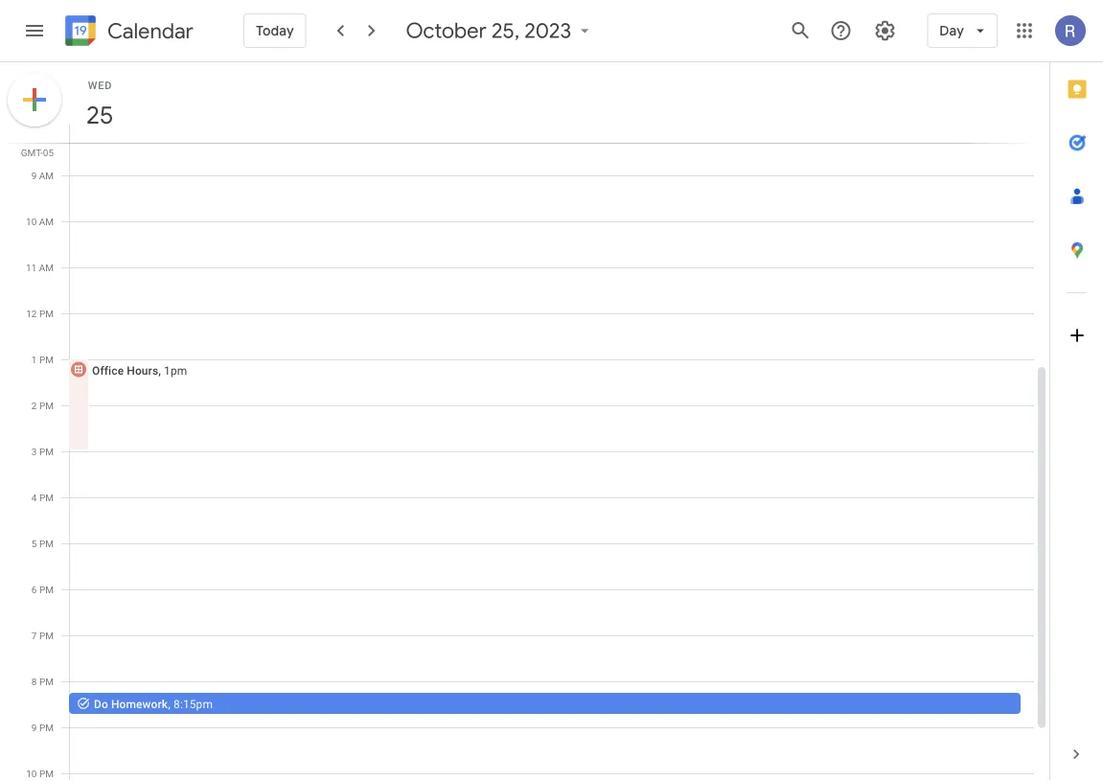 Task type: describe. For each thing, give the bounding box(es) containing it.
am for 10 am
[[39, 216, 54, 227]]

6
[[32, 584, 37, 596]]

9 pm
[[32, 722, 54, 734]]

25 grid
[[0, 62, 1050, 782]]

pm for 6 pm
[[39, 584, 54, 596]]

calendar
[[107, 18, 194, 45]]

pm for 8 pm
[[39, 676, 54, 688]]

pm for 1 pm
[[39, 354, 54, 365]]

3
[[32, 446, 37, 457]]

day
[[940, 22, 965, 39]]

office hours , 1pm
[[92, 364, 187, 377]]

11
[[26, 262, 37, 273]]

main drawer image
[[23, 19, 46, 42]]

calendar heading
[[104, 18, 194, 45]]

hours
[[127, 364, 158, 377]]

day button
[[928, 8, 998, 54]]

homework
[[111, 698, 168, 711]]

8
[[32, 676, 37, 688]]

7 pm
[[32, 630, 54, 642]]

pm for 12 pm
[[39, 308, 54, 319]]

25
[[85, 99, 112, 131]]

9 for 9 am
[[31, 170, 37, 181]]

12
[[26, 308, 37, 319]]

3 pm
[[32, 446, 54, 457]]

8:15pm
[[174, 698, 213, 711]]

1pm
[[164, 364, 187, 377]]

11 am
[[26, 262, 54, 273]]

4
[[32, 492, 37, 503]]

pm for 10 pm
[[39, 768, 54, 780]]

9 am
[[31, 170, 54, 181]]

25 column header
[[69, 62, 1035, 143]]

settings menu image
[[874, 19, 897, 42]]

gmt-05
[[21, 147, 54, 158]]

1 pm
[[32, 354, 54, 365]]

today
[[256, 22, 294, 39]]

, for hours
[[158, 364, 161, 377]]

am for 11 am
[[39, 262, 54, 273]]

2
[[32, 400, 37, 411]]

5
[[32, 538, 37, 549]]

8 pm
[[32, 676, 54, 688]]

10 for 10 pm
[[26, 768, 37, 780]]

25,
[[492, 17, 520, 44]]

pm for 5 pm
[[39, 538, 54, 549]]



Task type: vqa. For each thing, say whether or not it's contained in the screenshot.
3
yes



Task type: locate. For each thing, give the bounding box(es) containing it.
am
[[39, 170, 54, 181], [39, 216, 54, 227], [39, 262, 54, 273]]

pm right 1
[[39, 354, 54, 365]]

11 pm from the top
[[39, 768, 54, 780]]

2023
[[525, 17, 572, 44]]

pm right 3
[[39, 446, 54, 457]]

8 pm from the top
[[39, 630, 54, 642]]

am right 11
[[39, 262, 54, 273]]

12 pm
[[26, 308, 54, 319]]

10 pm
[[26, 768, 54, 780]]

pm down the 9 pm
[[39, 768, 54, 780]]

pm
[[39, 308, 54, 319], [39, 354, 54, 365], [39, 400, 54, 411], [39, 446, 54, 457], [39, 492, 54, 503], [39, 538, 54, 549], [39, 584, 54, 596], [39, 630, 54, 642], [39, 676, 54, 688], [39, 722, 54, 734], [39, 768, 54, 780]]

do homework , 8:15pm
[[94, 698, 213, 711]]

2 pm
[[32, 400, 54, 411]]

05
[[43, 147, 54, 158]]

5 pm from the top
[[39, 492, 54, 503]]

pm right 8 at the bottom left of the page
[[39, 676, 54, 688]]

pm right 7
[[39, 630, 54, 642]]

1
[[32, 354, 37, 365]]

1 vertical spatial 9
[[32, 722, 37, 734]]

2 vertical spatial am
[[39, 262, 54, 273]]

2 9 from the top
[[32, 722, 37, 734]]

,
[[158, 364, 161, 377], [168, 698, 171, 711]]

0 horizontal spatial ,
[[158, 364, 161, 377]]

wednesday, october 25 element
[[78, 93, 122, 137]]

10 up 11
[[26, 216, 37, 227]]

10 pm from the top
[[39, 722, 54, 734]]

9 down 8 at the bottom left of the page
[[32, 722, 37, 734]]

am down 9 am
[[39, 216, 54, 227]]

1 am from the top
[[39, 170, 54, 181]]

pm right 5
[[39, 538, 54, 549]]

9
[[31, 170, 37, 181], [32, 722, 37, 734]]

7 pm from the top
[[39, 584, 54, 596]]

0 vertical spatial 10
[[26, 216, 37, 227]]

0 vertical spatial 9
[[31, 170, 37, 181]]

october 25, 2023 button
[[399, 17, 603, 44]]

10
[[26, 216, 37, 227], [26, 768, 37, 780]]

0 vertical spatial ,
[[158, 364, 161, 377]]

2 pm from the top
[[39, 354, 54, 365]]

4 pm from the top
[[39, 446, 54, 457]]

6 pm
[[32, 584, 54, 596]]

pm right 6
[[39, 584, 54, 596]]

pm for 2 pm
[[39, 400, 54, 411]]

3 am from the top
[[39, 262, 54, 273]]

do
[[94, 698, 108, 711]]

october
[[406, 17, 487, 44]]

1 vertical spatial am
[[39, 216, 54, 227]]

5 pm
[[32, 538, 54, 549]]

1 vertical spatial ,
[[168, 698, 171, 711]]

pm for 7 pm
[[39, 630, 54, 642]]

pm right the 4
[[39, 492, 54, 503]]

pm right "12"
[[39, 308, 54, 319]]

today button
[[244, 8, 307, 54]]

, left 1pm
[[158, 364, 161, 377]]

4 pm
[[32, 492, 54, 503]]

tab list
[[1051, 62, 1104, 728]]

am down 05 on the top left of page
[[39, 170, 54, 181]]

gmt-
[[21, 147, 43, 158]]

pm for 4 pm
[[39, 492, 54, 503]]

7
[[32, 630, 37, 642]]

1 10 from the top
[[26, 216, 37, 227]]

0 vertical spatial am
[[39, 170, 54, 181]]

1 pm from the top
[[39, 308, 54, 319]]

10 for 10 am
[[26, 216, 37, 227]]

10 am
[[26, 216, 54, 227]]

wed
[[88, 79, 112, 91]]

am for 9 am
[[39, 170, 54, 181]]

2 10 from the top
[[26, 768, 37, 780]]

october 25, 2023
[[406, 17, 572, 44]]

1 9 from the top
[[31, 170, 37, 181]]

2 am from the top
[[39, 216, 54, 227]]

1 vertical spatial 10
[[26, 768, 37, 780]]

9 down gmt-
[[31, 170, 37, 181]]

pm for 9 pm
[[39, 722, 54, 734]]

calendar element
[[61, 12, 194, 54]]

pm right the 2
[[39, 400, 54, 411]]

9 pm from the top
[[39, 676, 54, 688]]

pm down 8 pm
[[39, 722, 54, 734]]

6 pm from the top
[[39, 538, 54, 549]]

pm for 3 pm
[[39, 446, 54, 457]]

office
[[92, 364, 124, 377]]

10 down the 9 pm
[[26, 768, 37, 780]]

, for homework
[[168, 698, 171, 711]]

wed 25
[[85, 79, 112, 131]]

9 for 9 pm
[[32, 722, 37, 734]]

1 horizontal spatial ,
[[168, 698, 171, 711]]

, left 8:15pm at the left
[[168, 698, 171, 711]]

3 pm from the top
[[39, 400, 54, 411]]



